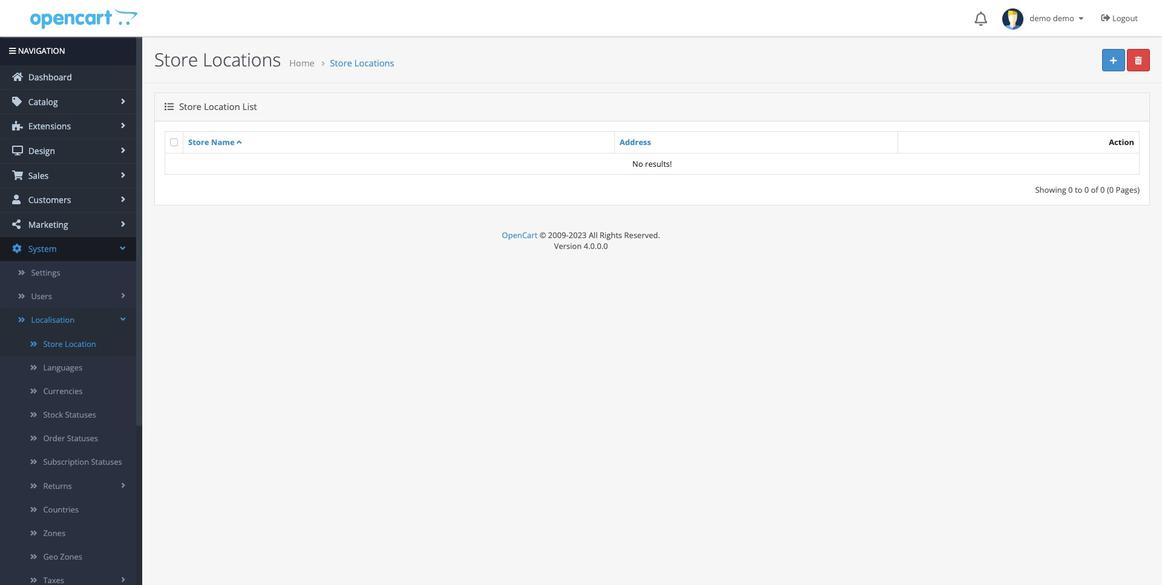 Task type: describe. For each thing, give the bounding box(es) containing it.
marketing link
[[0, 213, 136, 237]]

stock
[[43, 410, 63, 421]]

2009-
[[548, 230, 569, 241]]

settings link
[[0, 261, 136, 285]]

reserved.
[[624, 230, 660, 241]]

design link
[[0, 139, 136, 163]]

languages
[[43, 362, 82, 373]]

users link
[[0, 285, 136, 309]]

store location
[[43, 339, 96, 350]]

to
[[1075, 185, 1083, 196]]

showing 0 to 0 of 0 (0 pages)
[[1035, 185, 1140, 196]]

1 horizontal spatial locations
[[354, 57, 394, 69]]

results!
[[645, 158, 672, 169]]

location for store location
[[65, 339, 96, 350]]

extensions
[[26, 121, 71, 132]]

2 0 from the left
[[1085, 185, 1089, 196]]

currencies link
[[0, 380, 136, 404]]

customers link
[[0, 188, 136, 212]]

delete image
[[1135, 57, 1142, 65]]

1 demo from the left
[[1030, 13, 1051, 24]]

returns link
[[0, 475, 136, 499]]

store locations link
[[330, 57, 394, 69]]

navigation
[[16, 45, 65, 56]]

subscription
[[43, 457, 89, 468]]

rights
[[600, 230, 622, 241]]

(0
[[1107, 185, 1114, 196]]

bell image
[[975, 12, 987, 26]]

store for store locations link
[[330, 57, 352, 69]]

opencart
[[502, 230, 538, 241]]

dashboard
[[26, 72, 72, 83]]

showing
[[1035, 185, 1066, 196]]

order statuses
[[43, 434, 98, 444]]

store right list icon
[[179, 101, 202, 113]]

subscription statuses link
[[0, 451, 136, 475]]

store for store name link on the top
[[188, 137, 209, 147]]

localisation link
[[0, 309, 136, 333]]

address link
[[620, 137, 651, 148]]

countries
[[43, 505, 79, 516]]

geo zones
[[43, 552, 82, 563]]

zones link
[[0, 522, 136, 546]]

sign out alt image
[[1101, 13, 1110, 22]]

©
[[540, 230, 546, 241]]

statuses for order statuses
[[67, 434, 98, 444]]

logout link
[[1092, 0, 1150, 36]]

0 vertical spatial zones
[[43, 528, 65, 539]]

user image
[[12, 195, 23, 205]]

puzzle piece image
[[12, 121, 23, 131]]

store location link
[[0, 333, 136, 356]]

settings
[[31, 268, 60, 278]]

users
[[31, 291, 52, 302]]

caret down image
[[1076, 15, 1086, 22]]

statuses for subscription statuses
[[91, 457, 122, 468]]

stock statuses
[[43, 410, 96, 421]]

logout
[[1113, 13, 1138, 24]]

home image
[[12, 72, 23, 82]]

opencart © 2009-2023 all rights reserved. version 4.0.0.0
[[502, 230, 660, 252]]



Task type: vqa. For each thing, say whether or not it's contained in the screenshot.
Currencies
yes



Task type: locate. For each thing, give the bounding box(es) containing it.
list image
[[165, 102, 174, 112]]

order statuses link
[[0, 428, 136, 451]]

marketing
[[26, 219, 68, 230]]

statuses
[[65, 410, 96, 421], [67, 434, 98, 444], [91, 457, 122, 468]]

0 left to
[[1068, 185, 1073, 196]]

address
[[620, 137, 651, 148]]

bars image
[[9, 47, 16, 55]]

zones right geo
[[60, 552, 82, 563]]

add new image
[[1110, 57, 1117, 65]]

returns
[[43, 481, 72, 492]]

all
[[589, 230, 598, 241]]

store locations
[[154, 47, 281, 72], [330, 57, 394, 69]]

shopping cart image
[[12, 170, 23, 180]]

0 horizontal spatial store locations
[[154, 47, 281, 72]]

share alt image
[[12, 220, 23, 229]]

demo demo link
[[996, 0, 1092, 36]]

demo
[[1030, 13, 1051, 24], [1053, 13, 1074, 24]]

0
[[1068, 185, 1073, 196], [1085, 185, 1089, 196], [1101, 185, 1105, 196]]

countries link
[[0, 499, 136, 522]]

dashboard link
[[0, 65, 136, 89]]

store locations right home link
[[330, 57, 394, 69]]

no
[[632, 158, 643, 169]]

opencart image
[[29, 7, 138, 29]]

statuses up order statuses
[[65, 410, 96, 421]]

1 vertical spatial statuses
[[67, 434, 98, 444]]

store name
[[188, 137, 235, 147]]

2 demo from the left
[[1053, 13, 1074, 24]]

0 left (0
[[1101, 185, 1105, 196]]

catalog link
[[0, 90, 136, 114]]

extensions link
[[0, 115, 136, 139]]

0 left the of
[[1085, 185, 1089, 196]]

languages link
[[0, 356, 136, 380]]

geo
[[43, 552, 58, 563]]

0 horizontal spatial 0
[[1068, 185, 1073, 196]]

2023
[[569, 230, 587, 241]]

locations
[[203, 47, 281, 72], [354, 57, 394, 69]]

customers
[[26, 194, 71, 206]]

demo right demo demo image at the top of the page
[[1030, 13, 1051, 24]]

stock statuses link
[[0, 404, 136, 428]]

store down localisation
[[43, 339, 63, 350]]

0 horizontal spatial location
[[65, 339, 96, 350]]

system link
[[0, 237, 136, 261]]

tag image
[[12, 97, 23, 106]]

0 vertical spatial location
[[204, 101, 240, 113]]

subscription statuses
[[43, 457, 122, 468]]

cog image
[[12, 244, 23, 254]]

1 vertical spatial location
[[65, 339, 96, 350]]

location down localisation link
[[65, 339, 96, 350]]

system
[[26, 244, 57, 255]]

of
[[1091, 185, 1099, 196]]

0 horizontal spatial locations
[[203, 47, 281, 72]]

name
[[211, 137, 235, 147]]

store up list icon
[[154, 47, 198, 72]]

1 0 from the left
[[1068, 185, 1073, 196]]

home
[[289, 57, 315, 69]]

catalog
[[26, 96, 58, 108]]

currencies
[[43, 386, 83, 397]]

statuses right subscription
[[91, 457, 122, 468]]

statuses for stock statuses
[[65, 410, 96, 421]]

statuses up "subscription statuses"
[[67, 434, 98, 444]]

demo demo image
[[1003, 8, 1024, 30]]

store
[[154, 47, 198, 72], [330, 57, 352, 69], [179, 101, 202, 113], [188, 137, 209, 147], [43, 339, 63, 350]]

1 vertical spatial zones
[[60, 552, 82, 563]]

design
[[26, 145, 55, 157]]

zones up geo
[[43, 528, 65, 539]]

store right home link
[[330, 57, 352, 69]]

location for store location list
[[204, 101, 240, 113]]

None checkbox
[[170, 138, 178, 146]]

no results!
[[632, 158, 672, 169]]

pages)
[[1116, 185, 1140, 196]]

sales link
[[0, 164, 136, 188]]

1 horizontal spatial location
[[204, 101, 240, 113]]

store location list
[[177, 101, 257, 113]]

list
[[242, 101, 257, 113]]

version
[[554, 241, 582, 252]]

1 horizontal spatial store locations
[[330, 57, 394, 69]]

1 horizontal spatial 0
[[1085, 185, 1089, 196]]

2 horizontal spatial 0
[[1101, 185, 1105, 196]]

4.0.0.0
[[584, 241, 608, 252]]

order
[[43, 434, 65, 444]]

store name link
[[188, 137, 242, 147]]

3 0 from the left
[[1101, 185, 1105, 196]]

sales
[[26, 170, 49, 181]]

action
[[1109, 137, 1134, 148]]

0 horizontal spatial demo
[[1030, 13, 1051, 24]]

demo left the caret down icon
[[1053, 13, 1074, 24]]

location
[[204, 101, 240, 113], [65, 339, 96, 350]]

location left list
[[204, 101, 240, 113]]

opencart link
[[502, 230, 538, 241]]

home link
[[289, 57, 315, 69]]

localisation
[[31, 315, 75, 326]]

0 vertical spatial statuses
[[65, 410, 96, 421]]

store left name
[[188, 137, 209, 147]]

geo zones link
[[0, 546, 136, 570]]

zones
[[43, 528, 65, 539], [60, 552, 82, 563]]

2 vertical spatial statuses
[[91, 457, 122, 468]]

1 horizontal spatial demo
[[1053, 13, 1074, 24]]

desktop image
[[12, 146, 23, 156]]

store locations up the store location list
[[154, 47, 281, 72]]

demo demo
[[1024, 13, 1076, 24]]

store for store location link
[[43, 339, 63, 350]]



